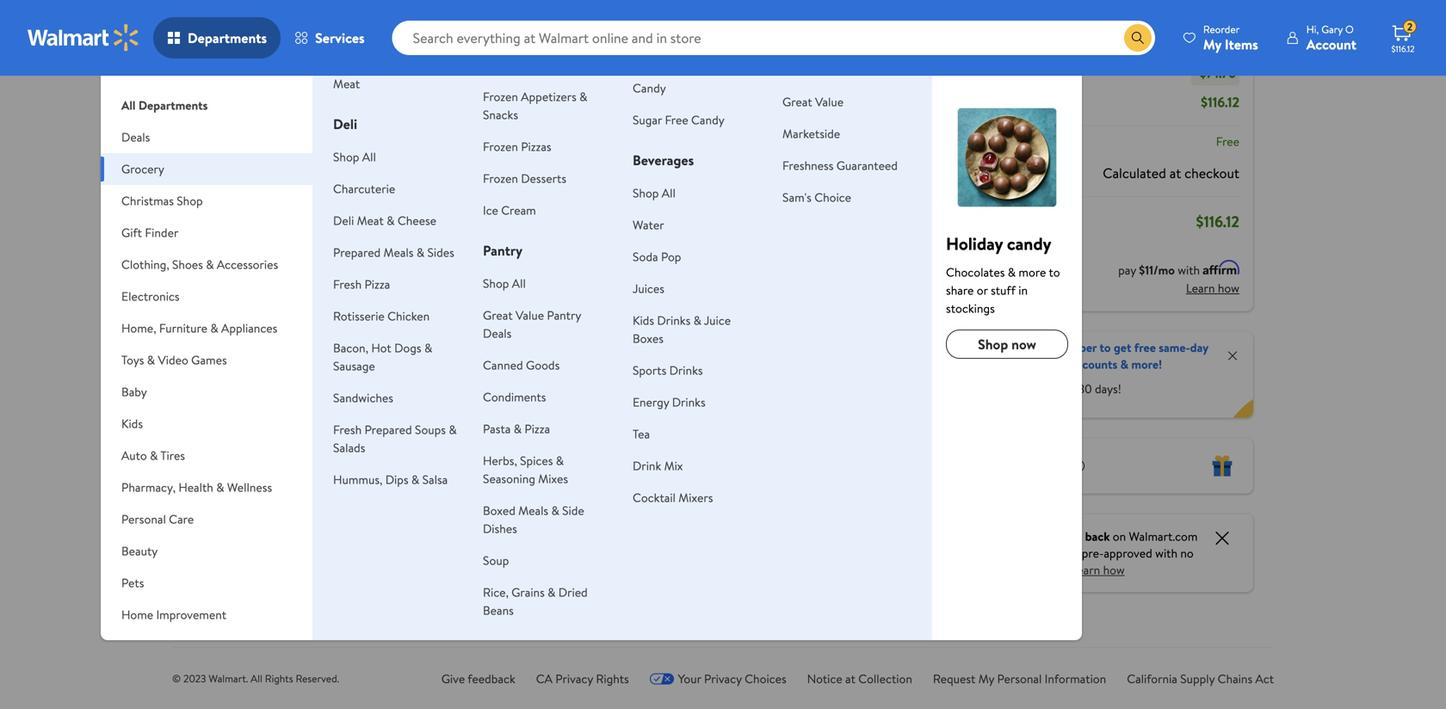 Task type: locate. For each thing, give the bounding box(es) containing it.
your privacy choices link
[[650, 671, 787, 688]]

0 vertical spatial great
[[783, 93, 813, 110]]

& inside organic & plant based meat
[[378, 57, 386, 74]]

add to cart image inside now $16.98 group
[[633, 306, 654, 327]]

0 vertical spatial meals
[[384, 244, 414, 261]]

health
[[179, 479, 213, 496]]

0 horizontal spatial at
[[846, 671, 856, 688]]

0 vertical spatial to
[[1049, 264, 1060, 281]]

1 horizontal spatial deals
[[291, 157, 328, 179]]

0 horizontal spatial steel
[[224, 435, 254, 454]]

1 add button from the left
[[227, 303, 290, 330]]

¢/count
[[645, 393, 686, 409]]

all for deli
[[362, 149, 376, 165]]

& right dogs
[[424, 340, 432, 356]]

0 vertical spatial 3+ day shipping
[[494, 27, 563, 41]]

fruit
[[633, 62, 658, 78], [678, 450, 706, 469]]

day inside now $16.98 group
[[636, 482, 651, 497]]

add to cart image for now $348.00
[[500, 306, 521, 327]]

day up all departments link in the left of the page
[[237, 27, 252, 41]]

1 vertical spatial kids
[[121, 415, 143, 432]]

$579.00
[[490, 378, 531, 394]]

4 deal from the left
[[763, 199, 784, 214]]

in
[[1019, 282, 1028, 299]]

close walmart plus section image
[[1226, 349, 1240, 363]]

kids for kids
[[121, 415, 143, 432]]

& down mixes
[[551, 502, 559, 519]]

home
[[121, 607, 153, 623]]

& inside bacon, hot dogs & sausage
[[424, 340, 432, 356]]

0 horizontal spatial kids
[[121, 415, 143, 432]]

add to cart image inside now $349.00 group
[[367, 306, 387, 327]]

& inside rice, grains & dried beans
[[548, 584, 556, 601]]

1 vertical spatial learn
[[1072, 562, 1101, 579]]

to inside become a member to get free same-day delivery, gas discounts & more!
[[1100, 339, 1111, 356]]

meat inside organic & plant based meat
[[333, 75, 360, 92]]

checkout
[[1185, 164, 1240, 183]]

rice, grains & dried beans link
[[483, 584, 588, 619]]

free left the for
[[1036, 380, 1058, 397]]

2 add to cart image from the left
[[500, 306, 521, 327]]

with inside now $348.00 $579.00 ge profile™ opal™ nugget ice maker with side tank, countertop icemaker, stainless steel
[[551, 435, 577, 454]]

candy
[[1007, 232, 1052, 256]]

& left juice
[[694, 312, 702, 329]]

1 horizontal spatial free
[[1216, 133, 1240, 150]]

choice
[[815, 189, 852, 206]]

& inside kids drinks & juice boxes
[[694, 312, 702, 329]]

1 vertical spatial how
[[1103, 562, 1125, 579]]

1 vertical spatial 3+ day shipping
[[227, 489, 296, 503]]

day down seasoning
[[503, 489, 518, 503]]

try
[[964, 380, 979, 397]]

1 vertical spatial fresh
[[333, 421, 362, 438]]

0 vertical spatial video
[[158, 352, 188, 369]]

with inside see if you're pre-approved with no credit risk.
[[1156, 545, 1178, 562]]

2 deal from the left
[[497, 199, 518, 214]]

canned
[[483, 357, 523, 374]]

day inside now $49.00 group
[[242, 489, 257, 503]]

add for now $348.00
[[521, 308, 542, 325]]

value up 'marketside' link
[[815, 93, 844, 110]]

1 horizontal spatial at
[[1170, 164, 1182, 183]]

california supply chains act
[[1127, 671, 1274, 688]]

0 vertical spatial 3+
[[494, 27, 505, 41]]

shop all for beverages
[[633, 185, 676, 201]]

great up canned
[[483, 307, 513, 324]]

learn down affirm 'image'
[[1186, 280, 1215, 297]]

with up 1228
[[551, 435, 577, 454]]

sam's choice
[[783, 189, 852, 206]]

& right dips
[[412, 471, 420, 488]]

2- down "drink"
[[627, 482, 636, 497]]

0 horizontal spatial personal
[[121, 511, 166, 528]]

now $49.00 group
[[224, 189, 326, 513]]

add button inside 'now $348.00' group
[[493, 303, 556, 330]]

1 vertical spatial my
[[979, 671, 995, 688]]

1 now from the left
[[224, 356, 255, 378]]

1 vertical spatial shop all link
[[633, 185, 676, 201]]

rights left reserved.
[[265, 672, 293, 686]]

& inside new & seasonal favorites
[[809, 43, 817, 60]]

frozen desserts link
[[483, 170, 567, 187]]

1 horizontal spatial stainless
[[490, 511, 541, 530]]

notice
[[807, 671, 843, 688]]

juices link
[[633, 280, 665, 297]]

salads
[[333, 440, 365, 456]]

deals inside dropdown button
[[121, 129, 150, 146]]

deal down frozen desserts
[[497, 199, 518, 214]]

day up the appetizers
[[508, 27, 523, 41]]

tea link
[[633, 426, 650, 443]]

0 vertical spatial departments
[[188, 28, 267, 47]]

shop all link for pantry
[[483, 275, 526, 292]]

& up mixes
[[556, 452, 564, 469]]

& right x
[[449, 421, 457, 438]]

information
[[1045, 671, 1107, 688]]

shop
[[333, 149, 359, 165], [214, 157, 248, 179], [633, 185, 659, 201], [177, 192, 203, 209], [483, 275, 509, 292], [978, 335, 1009, 354]]

my right request
[[979, 671, 995, 688]]

deals up grocery
[[121, 129, 150, 146]]

or
[[977, 282, 988, 299]]

add to cart image left chicken
[[367, 306, 387, 327]]

add to cart image
[[367, 306, 387, 327], [500, 306, 521, 327], [633, 306, 654, 327]]

steel down mixes
[[545, 511, 575, 530]]

2 horizontal spatial deals
[[483, 325, 512, 342]]

0 vertical spatial pizza
[[365, 276, 390, 293]]

0 horizontal spatial snacks
[[483, 106, 518, 123]]

chefman turbo fry stainless steel air fryer with basket divider, 8 quart
[[224, 397, 320, 492]]

holiday
[[946, 232, 1003, 256]]

0 horizontal spatial privacy
[[556, 671, 593, 688]]

herbs, spices & seasoning mixes
[[483, 452, 568, 487]]

©
[[172, 672, 181, 686]]

add
[[254, 308, 276, 325], [387, 308, 409, 325], [521, 308, 542, 325], [654, 308, 675, 325]]

privacy for your
[[704, 671, 742, 688]]

soda pop link
[[633, 248, 681, 265]]

shop all up 'charcuterie'
[[333, 149, 376, 165]]

4 add from the left
[[654, 308, 675, 325]]

fresh up salads
[[333, 421, 362, 438]]

2 horizontal spatial add to cart image
[[633, 306, 654, 327]]

learn how link
[[1072, 562, 1125, 579]]

banner
[[928, 332, 1254, 418]]

learn more about gifting image
[[1072, 459, 1086, 473]]

4 now from the left
[[623, 356, 654, 378]]

1 vertical spatial meals
[[519, 502, 549, 519]]

0 vertical spatial learn how
[[1186, 280, 1240, 297]]

now inside now $16.98 $24.28 21.2 ¢/count welch's, gluten free,  berries 'n cherries fruit snacks 0.8oz pouches, 80 count case
[[623, 356, 654, 378]]

rotisserie chicken link
[[333, 308, 430, 325]]

frozen up ice cream link
[[483, 170, 518, 187]]

shop up water link
[[633, 185, 659, 201]]

$116.12 up affirm 'image'
[[1196, 211, 1240, 232]]

beauty
[[121, 543, 158, 560]]

add button inside now $349.00 group
[[360, 303, 423, 330]]

1 vertical spatial departments
[[138, 97, 208, 114]]

shop up 'charcuterie'
[[333, 149, 359, 165]]

0 vertical spatial steel
[[224, 435, 254, 454]]

turbo
[[282, 397, 315, 416]]

0 vertical spatial at
[[1170, 164, 1182, 183]]

& up stuff
[[1008, 264, 1016, 281]]

2023
[[183, 672, 206, 686]]

great
[[783, 93, 813, 110], [483, 307, 513, 324]]

to inside holiday candy chocolates & more to share or stuff in stockings
[[1049, 264, 1060, 281]]

0 horizontal spatial shop all
[[333, 149, 376, 165]]

drinks inside kids drinks & juice boxes
[[657, 312, 691, 329]]

pouches,
[[623, 488, 677, 507]]

kids up boxes
[[633, 312, 654, 329]]

1 vertical spatial snacks
[[623, 469, 664, 488]]

2 vertical spatial shop all link
[[483, 275, 526, 292]]

1 vertical spatial frozen
[[483, 138, 518, 155]]

fresh inside fresh prepared soups & salads
[[333, 421, 362, 438]]

2-day shipping inside now $16.98 group
[[627, 482, 691, 497]]

2 vertical spatial deals
[[483, 325, 512, 342]]

great inside the great value pantry deals
[[483, 307, 513, 324]]

share
[[946, 282, 974, 299]]

sam's choice link
[[783, 189, 852, 206]]

0 horizontal spatial video
[[158, 352, 188, 369]]

3 deal from the left
[[630, 199, 651, 214]]

add button up hot
[[360, 303, 423, 330]]

learn how down back
[[1072, 562, 1125, 579]]

value for shop all
[[516, 307, 544, 324]]

deal inside now $349.00 group
[[364, 199, 384, 214]]

deal down freshness
[[763, 199, 784, 214]]

2 vertical spatial shop all
[[483, 275, 526, 292]]

deal down 'charcuterie'
[[364, 199, 384, 214]]

add inside now $349.00 group
[[387, 308, 409, 325]]

privacy choices icon image
[[650, 673, 675, 685]]

& right the shoes
[[206, 256, 214, 273]]

deal inside now $16.98 group
[[630, 199, 651, 214]]

deals right more
[[291, 157, 328, 179]]

1 vertical spatial at
[[846, 671, 856, 688]]

rotisserie chicken
[[333, 308, 430, 325]]

1 horizontal spatial pantry
[[547, 307, 581, 324]]

grocery
[[121, 161, 164, 177]]

how down on
[[1103, 562, 1125, 579]]

with up 'wellness'
[[224, 454, 249, 473]]

0 horizontal spatial free
[[1036, 380, 1058, 397]]

1 add from the left
[[254, 308, 276, 325]]

add to cart image up boxes
[[633, 306, 654, 327]]

1 horizontal spatial value
[[815, 93, 844, 110]]

approved
[[1104, 545, 1153, 562]]

drinks for energy
[[672, 394, 706, 411]]

great down favorites
[[783, 93, 813, 110]]

all up "great value pantry deals" link
[[512, 275, 526, 292]]

deal inside 'now $348.00' group
[[497, 199, 518, 214]]

2 vertical spatial frozen
[[483, 170, 518, 187]]

0 horizontal spatial free
[[665, 112, 689, 128]]

shop down the grocery dropdown button
[[177, 192, 203, 209]]

3 now from the left
[[490, 356, 521, 378]]

add button inside now $16.98 group
[[626, 303, 689, 330]]

2- down seasoning
[[494, 489, 503, 503]]

3 add from the left
[[521, 308, 542, 325]]

risk.
[[1048, 562, 1069, 579]]

my
[[1204, 35, 1222, 54], [979, 671, 995, 688]]

learn right the risk.
[[1072, 562, 1101, 579]]

& inside boxed meals & side dishes
[[551, 502, 559, 519]]

1 horizontal spatial shop all link
[[483, 275, 526, 292]]

1 horizontal spatial candy
[[691, 112, 725, 128]]

rice,
[[483, 584, 509, 601]]

0 horizontal spatial to
[[1049, 264, 1060, 281]]

0 vertical spatial personal
[[121, 511, 166, 528]]

1 horizontal spatial kids
[[633, 312, 654, 329]]

1 horizontal spatial how
[[1218, 280, 1240, 297]]

1 horizontal spatial free
[[1135, 339, 1156, 356]]

fresh for fresh pizza
[[333, 276, 362, 293]]

day down "drink"
[[636, 482, 651, 497]]

0 vertical spatial deals
[[121, 129, 150, 146]]

side
[[490, 454, 515, 473], [562, 502, 584, 519]]

add inside now $16.98 group
[[654, 308, 675, 325]]

1 vertical spatial 3+
[[227, 489, 239, 503]]

shop more deals
[[214, 157, 328, 179]]

1 vertical spatial to
[[1100, 339, 1111, 356]]

personal
[[121, 511, 166, 528], [998, 671, 1042, 688]]

energy
[[633, 394, 669, 411]]

candy up sugar
[[633, 80, 666, 96]]

give
[[441, 671, 465, 688]]

kids inside kids drinks & juice boxes
[[633, 312, 654, 329]]

1 vertical spatial shop all
[[633, 185, 676, 201]]

drinks for sports
[[670, 362, 703, 379]]

meals down 'countertop'
[[519, 502, 549, 519]]

3+ day shipping down basket
[[227, 489, 296, 503]]

2 fresh from the top
[[333, 421, 362, 438]]

1 horizontal spatial meals
[[519, 502, 549, 519]]

shipping inside now $16.98 group
[[654, 482, 691, 497]]

hi, gary o account
[[1307, 22, 1357, 54]]

4 add button from the left
[[626, 303, 689, 330]]

1 horizontal spatial pizza
[[525, 421, 550, 437]]

3 frozen from the top
[[483, 170, 518, 187]]

0 horizontal spatial candy
[[633, 80, 666, 96]]

1 fresh from the top
[[333, 276, 362, 293]]

3 add button from the left
[[493, 303, 556, 330]]

1 add to cart image from the left
[[367, 306, 387, 327]]

steel
[[224, 435, 254, 454], [545, 511, 575, 530]]

drinks up gluten at the left of page
[[672, 394, 706, 411]]

my for personal
[[979, 671, 995, 688]]

estimated total
[[941, 212, 1034, 231]]

deli
[[333, 115, 357, 133], [333, 212, 354, 229]]

shop left more
[[214, 157, 248, 179]]

at
[[1170, 164, 1182, 183], [846, 671, 856, 688]]

2 add button from the left
[[360, 303, 423, 330]]

departments up the "deals" dropdown button
[[138, 97, 208, 114]]

1 deal from the left
[[364, 199, 384, 214]]

rights left privacy choices icon
[[596, 671, 629, 688]]

1 vertical spatial deli
[[333, 212, 354, 229]]

& left plant
[[378, 57, 386, 74]]

2 privacy from the left
[[704, 671, 742, 688]]

departments up all departments link in the left of the page
[[188, 28, 267, 47]]

value up canned goods link
[[516, 307, 544, 324]]

kids
[[633, 312, 654, 329], [121, 415, 143, 432]]

at right the notice
[[846, 671, 856, 688]]

to right the more
[[1049, 264, 1060, 281]]

personal inside dropdown button
[[121, 511, 166, 528]]

now inside now $349.00 $499.00 $349.00/ca xbox series x video game console, black
[[357, 356, 388, 378]]

1 horizontal spatial 3+
[[494, 27, 505, 41]]

meat down organic
[[333, 75, 360, 92]]

& right toys
[[147, 352, 155, 369]]

stainless inside chefman turbo fry stainless steel air fryer with basket divider, 8 quart
[[246, 416, 297, 435]]

1 vertical spatial personal
[[998, 671, 1042, 688]]

cocktail
[[633, 489, 676, 506]]

ge
[[490, 397, 508, 416]]

day left 8
[[242, 489, 257, 503]]

rice, grains & dried beans
[[483, 584, 588, 619]]

0 vertical spatial fruit
[[633, 62, 658, 78]]

3+ up frozen appetizers & snacks link
[[494, 27, 505, 41]]

great for great value pantry deals
[[483, 307, 513, 324]]

& inside become a member to get free same-day delivery, gas discounts & more!
[[1121, 356, 1129, 373]]

& inside holiday candy chocolates & more to share or stuff in stockings
[[1008, 264, 1016, 281]]

shop all up "great value pantry deals" link
[[483, 275, 526, 292]]

value for new & seasonal favorites
[[815, 93, 844, 110]]

request my personal information
[[933, 671, 1107, 688]]

deal up water link
[[630, 199, 651, 214]]

dishes
[[483, 520, 517, 537]]

ice
[[483, 202, 498, 219], [490, 435, 508, 454]]

services
[[315, 28, 365, 47]]

shop all link for deli
[[333, 149, 376, 165]]

1 horizontal spatial steel
[[545, 511, 575, 530]]

act
[[1256, 671, 1274, 688]]

1 horizontal spatial 3+ day shipping
[[494, 27, 563, 41]]

all up grocery
[[121, 97, 136, 114]]

0 horizontal spatial side
[[490, 454, 515, 473]]

1 horizontal spatial shop all
[[483, 275, 526, 292]]

shop all link up "great value pantry deals" link
[[483, 275, 526, 292]]

1 horizontal spatial side
[[562, 502, 584, 519]]

$116.12
[[1392, 43, 1415, 55], [1201, 93, 1240, 112], [1196, 211, 1240, 232]]

personal up beauty
[[121, 511, 166, 528]]

add up dogs
[[387, 308, 409, 325]]

& inside frozen appetizers & snacks
[[580, 88, 588, 105]]

value inside the great value pantry deals
[[516, 307, 544, 324]]

deli for deli
[[333, 115, 357, 133]]

& right new on the top right
[[809, 43, 817, 60]]

accessories
[[217, 256, 278, 273]]

& left the more!
[[1121, 356, 1129, 373]]

kids inside dropdown button
[[121, 415, 143, 432]]

to left get
[[1100, 339, 1111, 356]]

frozen for frozen desserts
[[483, 170, 518, 187]]

free right get
[[1135, 339, 1156, 356]]

shop all link up 'charcuterie'
[[333, 149, 376, 165]]

herbs,
[[483, 452, 517, 469]]

2- inside 'now $348.00' group
[[494, 489, 503, 503]]

gluten
[[675, 412, 715, 431]]

& right the furniture
[[210, 320, 218, 337]]

meat down the charcuterie link
[[357, 212, 384, 229]]

0 vertical spatial side
[[490, 454, 515, 473]]

add to cart image inside 'now $348.00' group
[[500, 306, 521, 327]]

2 frozen from the top
[[483, 138, 518, 155]]

bacon,
[[333, 340, 369, 356]]

2-day shipping inside 'now $348.00' group
[[494, 489, 558, 503]]

my up -$71.76
[[1204, 35, 1222, 54]]

$71.76
[[1200, 63, 1236, 82]]

now $349.00 group
[[357, 189, 459, 528]]

0 horizontal spatial learn how
[[1072, 562, 1125, 579]]

1 frozen from the top
[[483, 88, 518, 105]]

1 vertical spatial stainless
[[490, 511, 541, 530]]

1 deli from the top
[[333, 115, 357, 133]]

deal for now $348.00
[[497, 199, 518, 214]]

0 vertical spatial prepared
[[333, 244, 381, 261]]

2 deli from the top
[[333, 212, 354, 229]]

0 vertical spatial candy
[[633, 80, 666, 96]]

chocolates
[[946, 264, 1005, 281]]

shop all link up water link
[[633, 185, 676, 201]]

my inside reorder my items
[[1204, 35, 1222, 54]]

at left checkout
[[1170, 164, 1182, 183]]

kids for kids drinks & juice boxes
[[633, 312, 654, 329]]

all up 'charcuterie'
[[362, 149, 376, 165]]

$116.12 down 2 on the right of page
[[1392, 43, 1415, 55]]

add inside 'now $348.00' group
[[521, 308, 542, 325]]

search icon image
[[1131, 31, 1145, 45]]

give feedback
[[441, 671, 516, 688]]

0 vertical spatial free
[[1135, 339, 1156, 356]]

3+ day shipping up the appetizers
[[494, 27, 563, 41]]

value
[[815, 93, 844, 110], [516, 307, 544, 324]]

0 vertical spatial shop all link
[[333, 149, 376, 165]]

steel left air
[[224, 435, 254, 454]]

add up canned goods link
[[521, 308, 542, 325]]

at for notice
[[846, 671, 856, 688]]

with
[[1178, 262, 1200, 279], [551, 435, 577, 454], [224, 454, 249, 473], [1156, 545, 1178, 562]]

2 add from the left
[[387, 308, 409, 325]]

pharmacy, health & wellness
[[121, 479, 272, 496]]

learn how down affirm 'image'
[[1186, 280, 1240, 297]]

3 add to cart image from the left
[[633, 306, 654, 327]]

1 horizontal spatial snacks
[[623, 469, 664, 488]]

2-day shipping down pickup on the top left of the page
[[360, 51, 425, 65]]

2 horizontal spatial shop all
[[633, 185, 676, 201]]

1 privacy from the left
[[556, 671, 593, 688]]

sam's
[[783, 189, 812, 206]]

day inside become a member to get free same-day delivery, gas discounts & more!
[[1191, 339, 1209, 356]]

prepared inside fresh prepared soups & salads
[[365, 421, 412, 438]]

0 horizontal spatial add to cart image
[[367, 306, 387, 327]]

privacy right your
[[704, 671, 742, 688]]

0 horizontal spatial fruit
[[633, 62, 658, 78]]

drinks up energy drinks link
[[670, 362, 703, 379]]

flavored
[[660, 62, 705, 78]]

0 vertical spatial drinks
[[657, 312, 691, 329]]

0 vertical spatial fresh
[[333, 276, 362, 293]]

2 now from the left
[[357, 356, 388, 378]]

gift finder button
[[101, 217, 313, 249]]

shop inside dropdown button
[[177, 192, 203, 209]]

fresh pizza link
[[333, 276, 390, 293]]

care
[[169, 511, 194, 528]]

1 vertical spatial steel
[[545, 511, 575, 530]]

frozen inside frozen appetizers & snacks
[[483, 88, 518, 105]]

day left close walmart plus section image
[[1191, 339, 1209, 356]]

1 vertical spatial ice
[[490, 435, 508, 454]]

feedback
[[468, 671, 516, 688]]

0 horizontal spatial my
[[979, 671, 995, 688]]

0 horizontal spatial 3+
[[227, 489, 239, 503]]

now inside now $348.00 $579.00 ge profile™ opal™ nugget ice maker with side tank, countertop icemaker, stainless steel
[[490, 356, 521, 378]]

now for now $349.00 $499.00 $349.00/ca xbox series x video game console, black
[[357, 356, 388, 378]]

patio & garden button
[[101, 631, 313, 663]]

& right health
[[216, 479, 224, 496]]

2-day shipping left services
[[227, 27, 291, 41]]

free right sugar
[[665, 112, 689, 128]]

0 horizontal spatial deals
[[121, 129, 150, 146]]

0 vertical spatial $116.12
[[1392, 43, 1415, 55]]

1 vertical spatial great
[[483, 307, 513, 324]]

shop all up water link
[[633, 185, 676, 201]]

all for beverages
[[662, 185, 676, 201]]

soups
[[415, 421, 446, 438]]

garden
[[162, 638, 200, 655]]

with right '$11/mo'
[[1178, 262, 1200, 279]]

pantry inside the great value pantry deals
[[547, 307, 581, 324]]

a
[[1045, 339, 1051, 356]]

choices
[[745, 671, 787, 688]]

1 horizontal spatial personal
[[998, 671, 1042, 688]]

meals inside boxed meals & side dishes
[[519, 502, 549, 519]]

1 vertical spatial candy
[[691, 112, 725, 128]]

shoes
[[172, 256, 203, 273]]



Task type: vqa. For each thing, say whether or not it's contained in the screenshot.
the rightmost That
no



Task type: describe. For each thing, give the bounding box(es) containing it.
add to cart image for now $349.00
[[367, 306, 387, 327]]

herbs, spices & seasoning mixes link
[[483, 452, 568, 487]]

$16.98
[[658, 356, 700, 378]]

become
[[1000, 339, 1042, 356]]

& right 'patio'
[[151, 638, 159, 655]]

fruit flavored & sour candy
[[633, 62, 743, 96]]

& inside herbs, spices & seasoning mixes
[[556, 452, 564, 469]]

frozen for frozen pizzas
[[483, 138, 518, 155]]

earn
[[1015, 528, 1039, 545]]

1 vertical spatial free
[[1216, 133, 1240, 150]]

add button inside now $49.00 group
[[227, 303, 290, 330]]

Walmart Site-Wide search field
[[392, 21, 1155, 55]]

deal for now $16.98
[[630, 199, 651, 214]]

frozen desserts
[[483, 170, 567, 187]]

now $16.98 $24.28 21.2 ¢/count welch's, gluten free,  berries 'n cherries fruit snacks 0.8oz pouches, 80 count case
[[623, 356, 716, 526]]

if
[[1036, 545, 1044, 562]]

shop up "great value pantry deals" link
[[483, 275, 509, 292]]

departments inside departments dropdown button
[[188, 28, 267, 47]]

frozen for frozen appetizers & snacks
[[483, 88, 518, 105]]

stockings
[[946, 300, 995, 317]]

home improvement
[[121, 607, 226, 623]]

gifting image
[[1212, 456, 1233, 477]]

day inside 'now $348.00' group
[[503, 489, 518, 503]]

free inside become a member to get free same-day delivery, gas discounts & more!
[[1135, 339, 1156, 356]]

all right walmart.
[[251, 672, 263, 686]]

dried
[[559, 584, 588, 601]]

fresh for fresh prepared soups & salads
[[333, 421, 362, 438]]

now for now $348.00 $579.00 ge profile™ opal™ nugget ice maker with side tank, countertop icemaker, stainless steel
[[490, 356, 521, 378]]

video inside toys & video games dropdown button
[[158, 352, 188, 369]]

reorder my items
[[1204, 22, 1259, 54]]

add for now $349.00
[[387, 308, 409, 325]]

more!
[[1132, 356, 1163, 373]]

video inside now $349.00 $499.00 $349.00/ca xbox series x video game console, black
[[357, 431, 392, 450]]

frozen pizzas
[[483, 138, 552, 155]]

same-
[[1159, 339, 1191, 356]]

shipping inside now $49.00 group
[[259, 489, 296, 503]]

cheese
[[398, 212, 437, 229]]

1 vertical spatial learn how
[[1072, 562, 1125, 579]]

great value pantry deals link
[[483, 307, 581, 342]]

now for now $16.98 $24.28 21.2 ¢/count welch's, gluten free,  berries 'n cherries fruit snacks 0.8oz pouches, 80 count case
[[623, 356, 654, 378]]

taxes
[[941, 164, 974, 183]]

add to cart image
[[234, 306, 254, 327]]

hot
[[371, 340, 392, 356]]

favorites
[[783, 62, 830, 78]]

goods
[[526, 357, 560, 374]]

departments inside all departments link
[[138, 97, 208, 114]]

items
[[1225, 35, 1259, 54]]

0 horizontal spatial pizza
[[365, 276, 390, 293]]

fruit flavored & sour candy link
[[633, 62, 743, 96]]

add for now $16.98
[[654, 308, 675, 325]]

deli for deli meat & cheese
[[333, 212, 354, 229]]

& inside fruit flavored & sour candy
[[708, 62, 716, 78]]

personal care button
[[101, 504, 313, 536]]

now $49.00
[[224, 356, 305, 378]]

& left cheese
[[387, 212, 395, 229]]

0 horizontal spatial learn
[[1072, 562, 1101, 579]]

3+ day shipping inside now $49.00 group
[[227, 489, 296, 503]]

baby button
[[101, 376, 313, 408]]

kids drinks & juice boxes link
[[633, 312, 731, 347]]

great value link
[[783, 93, 844, 110]]

reserved.
[[296, 672, 339, 686]]

1 vertical spatial $116.12
[[1201, 93, 1240, 112]]

side inside now $348.00 $579.00 ge profile™ opal™ nugget ice maker with side tank, countertop icemaker, stainless steel
[[490, 454, 515, 473]]

at for calculated
[[1170, 164, 1182, 183]]

hummus,
[[333, 471, 383, 488]]

shipping
[[941, 133, 986, 150]]

0 vertical spatial learn
[[1186, 280, 1215, 297]]

hummus, dips & salsa link
[[333, 471, 448, 488]]

& left sides
[[417, 244, 425, 261]]

marketside link
[[783, 125, 840, 142]]

2-day shipping up flavored
[[627, 27, 691, 41]]

shop left now
[[978, 335, 1009, 354]]

soda pop
[[633, 248, 681, 265]]

deal for now $349.00
[[364, 199, 384, 214]]

add button for now $348.00
[[493, 303, 556, 330]]

0 vertical spatial ice
[[483, 202, 498, 219]]

seasonal
[[820, 43, 865, 60]]

boxed meals & side dishes
[[483, 502, 584, 537]]

water
[[633, 217, 664, 233]]

2- inside now $16.98 group
[[627, 482, 636, 497]]

walmart plus image
[[941, 349, 993, 366]]

ca
[[536, 671, 553, 688]]

banner containing become a member to get free same-day delivery, gas discounts & more!
[[928, 332, 1254, 418]]

privacy for ca
[[556, 671, 593, 688]]

earn 5% cash back on walmart.com
[[1015, 528, 1198, 545]]

affirm image
[[1203, 260, 1240, 275]]

5676
[[412, 476, 434, 490]]

day up fruit flavored & sour candy
[[636, 27, 651, 41]]

2 vertical spatial $116.12
[[1196, 211, 1240, 232]]

berries
[[657, 431, 699, 450]]

mix
[[664, 458, 683, 474]]

side inside boxed meals & side dishes
[[562, 502, 584, 519]]

appliances
[[221, 320, 278, 337]]

1 vertical spatial deals
[[291, 157, 328, 179]]

great for great value
[[783, 93, 813, 110]]

shop all for pantry
[[483, 275, 526, 292]]

deals inside the great value pantry deals
[[483, 325, 512, 342]]

beans
[[483, 602, 514, 619]]

my for items
[[1204, 35, 1222, 54]]

-
[[1195, 63, 1200, 82]]

cash
[[1059, 528, 1083, 545]]

& inside fresh prepared soups & salads
[[449, 421, 457, 438]]

& left tires
[[150, 447, 158, 464]]

drinks for kids
[[657, 312, 691, 329]]

based
[[419, 57, 449, 74]]

soup
[[483, 552, 509, 569]]

2- up the fruit flavored & sour candy 'link'
[[627, 27, 636, 41]]

day down pickup on the top left of the page
[[370, 51, 385, 65]]

shop all for deli
[[333, 149, 376, 165]]

all for pantry
[[512, 275, 526, 292]]

8
[[273, 473, 281, 492]]

1 vertical spatial pizza
[[525, 421, 550, 437]]

patio
[[121, 638, 148, 655]]

fresh prepared soups & salads link
[[333, 421, 457, 456]]

snacks inside now $16.98 $24.28 21.2 ¢/count welch's, gluten free,  berries 'n cherries fruit snacks 0.8oz pouches, 80 count case
[[623, 469, 664, 488]]

2- down pickup on the top left of the page
[[360, 51, 370, 65]]

california
[[1127, 671, 1178, 688]]

meals for boxed
[[519, 502, 549, 519]]

0 horizontal spatial rights
[[265, 672, 293, 686]]

toys & video games button
[[101, 344, 313, 376]]

reorder
[[1204, 22, 1240, 37]]

home improvement button
[[101, 599, 313, 631]]

80
[[680, 488, 696, 507]]

0 vertical spatial free
[[665, 112, 689, 128]]

total
[[1005, 212, 1034, 231]]

ca privacy rights link
[[536, 671, 629, 688]]

steel inside chefman turbo fry stainless steel air fryer with basket divider, 8 quart
[[224, 435, 254, 454]]

o
[[1346, 22, 1354, 37]]

steel inside now $348.00 $579.00 ge profile™ opal™ nugget ice maker with side tank, countertop icemaker, stainless steel
[[545, 511, 575, 530]]

pay $11/mo with
[[1119, 262, 1203, 279]]

pre-
[[1082, 545, 1104, 562]]

1228
[[545, 461, 566, 475]]

1 horizontal spatial rights
[[596, 671, 629, 688]]

& right pasta
[[514, 421, 522, 437]]

guaranteed
[[837, 157, 898, 174]]

kids button
[[101, 408, 313, 440]]

fresh prepared soups & salads
[[333, 421, 457, 456]]

try walmart+ free for 30 days!
[[964, 380, 1122, 397]]

auto & tires
[[121, 447, 185, 464]]

boxes
[[633, 330, 664, 347]]

1 vertical spatial free
[[1036, 380, 1058, 397]]

& inside "dropdown button"
[[210, 320, 218, 337]]

all departments link
[[101, 76, 313, 121]]

meals for prepared
[[384, 244, 414, 261]]

home,
[[121, 320, 156, 337]]

stainless inside now $348.00 $579.00 ge profile™ opal™ nugget ice maker with side tank, countertop icemaker, stainless steel
[[490, 511, 541, 530]]

dismiss capital one banner image
[[1212, 528, 1233, 549]]

add button for now $349.00
[[360, 303, 423, 330]]

all departments
[[121, 97, 208, 114]]

tank,
[[518, 454, 548, 473]]

& inside dropdown button
[[147, 352, 155, 369]]

Search search field
[[392, 21, 1155, 55]]

shop all link for beverages
[[633, 185, 676, 201]]

grocery image
[[946, 96, 1069, 219]]

walmart image
[[28, 24, 139, 52]]

snacks inside frozen appetizers & snacks
[[483, 106, 518, 123]]

juices
[[633, 280, 665, 297]]

0 horizontal spatial how
[[1103, 562, 1125, 579]]

0 vertical spatial how
[[1218, 280, 1240, 297]]

1 vertical spatial meat
[[357, 212, 384, 229]]

add button for now $16.98
[[626, 303, 689, 330]]

add inside now $49.00 group
[[254, 308, 276, 325]]

add to cart image for now $16.98
[[633, 306, 654, 327]]

fruit inside now $16.98 $24.28 21.2 ¢/count welch's, gluten free,  berries 'n cherries fruit snacks 0.8oz pouches, 80 count case
[[678, 450, 706, 469]]

ice inside now $348.00 $579.00 ge profile™ opal™ nugget ice maker with side tank, countertop icemaker, stainless steel
[[490, 435, 508, 454]]

with inside chefman turbo fry stainless steel air fryer with basket divider, 8 quart
[[224, 454, 249, 473]]

0 horizontal spatial pantry
[[483, 241, 523, 260]]

candy inside fruit flavored & sour candy
[[633, 80, 666, 96]]

boxed meals & side dishes link
[[483, 502, 584, 537]]

sugar free candy
[[633, 112, 725, 128]]

now $348.00 group
[[490, 189, 592, 530]]

2- up all departments link in the left of the page
[[227, 27, 237, 41]]

fruit inside fruit flavored & sour candy
[[633, 62, 658, 78]]

freshness guaranteed link
[[783, 157, 898, 174]]

shipping inside 'now $348.00' group
[[521, 489, 558, 503]]

3+ inside now $49.00 group
[[227, 489, 239, 503]]

x
[[429, 412, 437, 431]]

sausage
[[333, 358, 375, 375]]

cherries
[[623, 450, 674, 469]]

electronics button
[[101, 281, 313, 313]]

organic & plant based meat
[[333, 57, 449, 92]]

pharmacy, health & wellness button
[[101, 472, 313, 504]]

now for now $49.00
[[224, 356, 255, 378]]

ice cream link
[[483, 202, 536, 219]]

discounts
[[1068, 356, 1118, 373]]

now $16.98 group
[[623, 189, 726, 526]]

1 horizontal spatial learn how
[[1186, 280, 1240, 297]]

sour
[[719, 62, 743, 78]]



